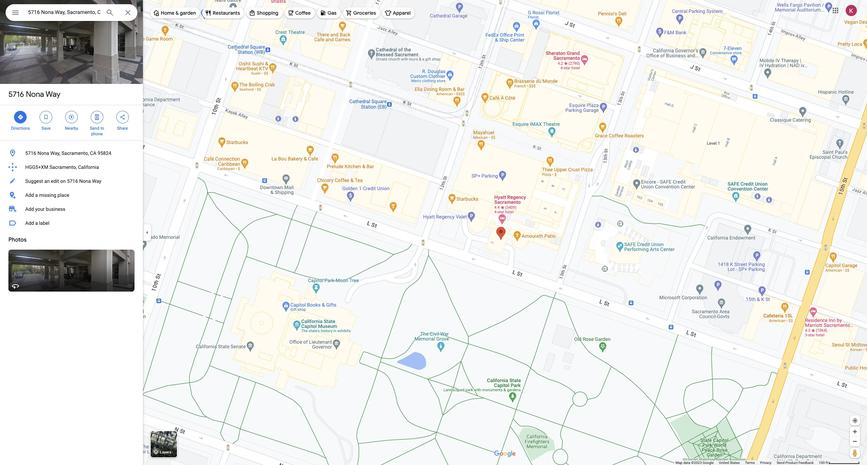 Task type: locate. For each thing, give the bounding box(es) containing it.
a
[[35, 193, 38, 198], [35, 221, 38, 226]]

1 horizontal spatial send
[[777, 462, 785, 466]]

map
[[676, 462, 682, 466]]

data
[[683, 462, 690, 466]]

1 add from the top
[[25, 193, 34, 198]]

sacramento,
[[61, 151, 89, 156], [50, 165, 77, 170]]

send up phone
[[90, 126, 99, 131]]

footer
[[676, 461, 819, 466]]

groceries button
[[343, 5, 380, 21]]

None field
[[28, 8, 100, 16]]

add inside button
[[25, 221, 34, 226]]

1 vertical spatial a
[[35, 221, 38, 226]]

a for missing
[[35, 193, 38, 198]]

0 vertical spatial nona
[[26, 90, 44, 99]]

0 vertical spatial sacramento,
[[61, 151, 89, 156]]

groceries
[[353, 10, 376, 16]]

add for add a label
[[25, 221, 34, 226]]

add a missing place button
[[0, 188, 143, 202]]

add down the suggest in the left of the page
[[25, 193, 34, 198]]

add inside button
[[25, 193, 34, 198]]

sacramento, up the hgg5+xm sacramento, california button on the top left
[[61, 151, 89, 156]]

privacy button
[[760, 461, 771, 466]]

nona up 
[[26, 90, 44, 99]]

add for add a missing place
[[25, 193, 34, 198]]

add your business
[[25, 207, 65, 212]]

add left your
[[25, 207, 34, 212]]

2 a from the top
[[35, 221, 38, 226]]

1 horizontal spatial way
[[92, 179, 101, 184]]

ca
[[90, 151, 96, 156]]

1 a from the top
[[35, 193, 38, 198]]

2 vertical spatial add
[[25, 221, 34, 226]]


[[43, 114, 49, 121]]


[[119, 114, 126, 121]]

1 vertical spatial way
[[92, 179, 101, 184]]

coffee
[[295, 10, 311, 16]]

nona
[[26, 90, 44, 99], [37, 151, 49, 156], [79, 179, 91, 184]]

zoom out image
[[852, 440, 858, 445]]

way up 
[[46, 90, 61, 99]]

5716 right on
[[67, 179, 78, 184]]

footer inside google maps element
[[676, 461, 819, 466]]

a inside button
[[35, 193, 38, 198]]

0 vertical spatial send
[[90, 126, 99, 131]]

1 horizontal spatial 5716
[[25, 151, 36, 156]]

states
[[730, 462, 740, 466]]

1 vertical spatial 5716
[[25, 151, 36, 156]]

missing
[[39, 193, 56, 198]]

1 vertical spatial sacramento,
[[50, 165, 77, 170]]

terms button
[[745, 461, 755, 466]]

1 vertical spatial add
[[25, 207, 34, 212]]

5716 inside 5716 nona way, sacramento, ca 95824 button
[[25, 151, 36, 156]]

product
[[785, 462, 798, 466]]

0 vertical spatial a
[[35, 193, 38, 198]]

apparel button
[[382, 5, 415, 21]]

edit
[[51, 179, 59, 184]]

collapse side panel image
[[143, 229, 151, 237]]

send inside send to phone
[[90, 126, 99, 131]]

to
[[100, 126, 104, 131]]

united states
[[719, 462, 740, 466]]

privacy
[[760, 462, 771, 466]]

nona left way, on the left of page
[[37, 151, 49, 156]]

layers
[[160, 451, 171, 456]]

suggest an edit on 5716 nona way
[[25, 179, 101, 184]]

0 horizontal spatial send
[[90, 126, 99, 131]]

way down california
[[92, 179, 101, 184]]

a left the missing
[[35, 193, 38, 198]]

google account: kenny nguyen  
(kenny.nguyen@adept.ai) image
[[846, 5, 857, 16]]

add a missing place
[[25, 193, 69, 198]]

5716 up 
[[8, 90, 24, 99]]

0 vertical spatial way
[[46, 90, 61, 99]]

1 vertical spatial nona
[[37, 151, 49, 156]]

add left 'label'
[[25, 221, 34, 226]]

a left 'label'
[[35, 221, 38, 226]]

nona down california
[[79, 179, 91, 184]]

google
[[703, 462, 714, 466]]

send product feedback button
[[777, 461, 814, 466]]

0 horizontal spatial way
[[46, 90, 61, 99]]

a inside button
[[35, 221, 38, 226]]

5716 for 5716 nona way, sacramento, ca 95824
[[25, 151, 36, 156]]

2 horizontal spatial 5716
[[67, 179, 78, 184]]

restaurants button
[[202, 5, 244, 21]]

1 vertical spatial send
[[777, 462, 785, 466]]

2 add from the top
[[25, 207, 34, 212]]

5716
[[8, 90, 24, 99], [25, 151, 36, 156], [67, 179, 78, 184]]

5716 for 5716 nona way
[[8, 90, 24, 99]]

0 vertical spatial add
[[25, 193, 34, 198]]

hgg5+xm sacramento, california button
[[0, 160, 143, 174]]

a for label
[[35, 221, 38, 226]]

send left product
[[777, 462, 785, 466]]

footer containing map data ©2023 google
[[676, 461, 819, 466]]

way
[[46, 90, 61, 99], [92, 179, 101, 184]]

send to phone
[[90, 126, 104, 137]]

shopping
[[257, 10, 278, 16]]

california
[[78, 165, 99, 170]]

way,
[[50, 151, 60, 156]]

 search field
[[6, 4, 137, 22]]

apparel
[[393, 10, 411, 16]]

0 vertical spatial 5716
[[8, 90, 24, 99]]

sacramento, up suggest an edit on 5716 nona way
[[50, 165, 77, 170]]

nona for way,
[[37, 151, 49, 156]]

0 horizontal spatial 5716
[[8, 90, 24, 99]]

suggest an edit on 5716 nona way button
[[0, 174, 143, 188]]

2 vertical spatial nona
[[79, 179, 91, 184]]

hgg5+xm sacramento, california
[[25, 165, 99, 170]]

5716 inside suggest an edit on 5716 nona way button
[[67, 179, 78, 184]]

united
[[719, 462, 729, 466]]

show street view coverage image
[[850, 448, 860, 459]]

coffee button
[[285, 5, 315, 21]]

send
[[90, 126, 99, 131], [777, 462, 785, 466]]

send inside send product feedback button
[[777, 462, 785, 466]]

 button
[[6, 4, 25, 22]]

2 vertical spatial 5716
[[67, 179, 78, 184]]

100 ft
[[819, 462, 828, 466]]

5716 up hgg5+xm
[[25, 151, 36, 156]]

on
[[60, 179, 66, 184]]

3 add from the top
[[25, 221, 34, 226]]

add
[[25, 193, 34, 198], [25, 207, 34, 212], [25, 221, 34, 226]]



Task type: describe. For each thing, give the bounding box(es) containing it.
actions for 5716 nona way region
[[0, 105, 143, 140]]

restaurants
[[213, 10, 240, 16]]

add your business link
[[0, 202, 143, 217]]

5716 nona way, sacramento, ca 95824 button
[[0, 146, 143, 160]]

send product feedback
[[777, 462, 814, 466]]

feedback
[[799, 462, 814, 466]]

save
[[41, 126, 50, 131]]

©2023
[[691, 462, 702, 466]]

label
[[39, 221, 49, 226]]

phone
[[91, 132, 103, 137]]

&
[[176, 10, 179, 16]]

your
[[35, 207, 45, 212]]

100 ft button
[[819, 462, 860, 466]]


[[68, 114, 75, 121]]

5716 nona way main content
[[0, 0, 143, 466]]

ft
[[826, 462, 828, 466]]

send for send to phone
[[90, 126, 99, 131]]

home
[[161, 10, 174, 16]]

business
[[46, 207, 65, 212]]

way inside button
[[92, 179, 101, 184]]

nona for way
[[26, 90, 44, 99]]

none field inside 5716 nona way, sacramento, ca 95824 field
[[28, 8, 100, 16]]

5716 nona way
[[8, 90, 61, 99]]

united states button
[[719, 461, 740, 466]]

share
[[117, 126, 128, 131]]

garden
[[180, 10, 196, 16]]


[[17, 114, 24, 121]]

home & garden
[[161, 10, 196, 16]]

an
[[44, 179, 50, 184]]

gas
[[328, 10, 337, 16]]

suggest
[[25, 179, 43, 184]]

show your location image
[[852, 418, 858, 425]]

nearby
[[65, 126, 78, 131]]

directions
[[11, 126, 30, 131]]

zoom in image
[[852, 430, 858, 435]]

add a label
[[25, 221, 49, 226]]


[[11, 8, 20, 18]]

95824
[[98, 151, 111, 156]]

100
[[819, 462, 825, 466]]

add for add your business
[[25, 207, 34, 212]]

5716 nona way, sacramento, ca 95824
[[25, 151, 111, 156]]

home & garden button
[[150, 5, 200, 21]]

photos
[[8, 237, 27, 244]]

send for send product feedback
[[777, 462, 785, 466]]

terms
[[745, 462, 755, 466]]

5716 Nona Way, Sacramento, CA 95824 field
[[6, 4, 137, 21]]

hgg5+xm
[[25, 165, 48, 170]]

place
[[57, 193, 69, 198]]

add a label button
[[0, 217, 143, 231]]

shopping button
[[246, 5, 283, 21]]

map data ©2023 google
[[676, 462, 714, 466]]

google maps element
[[0, 0, 867, 466]]

gas button
[[317, 5, 341, 21]]


[[94, 114, 100, 121]]



Task type: vqa. For each thing, say whether or not it's contained in the screenshot.


